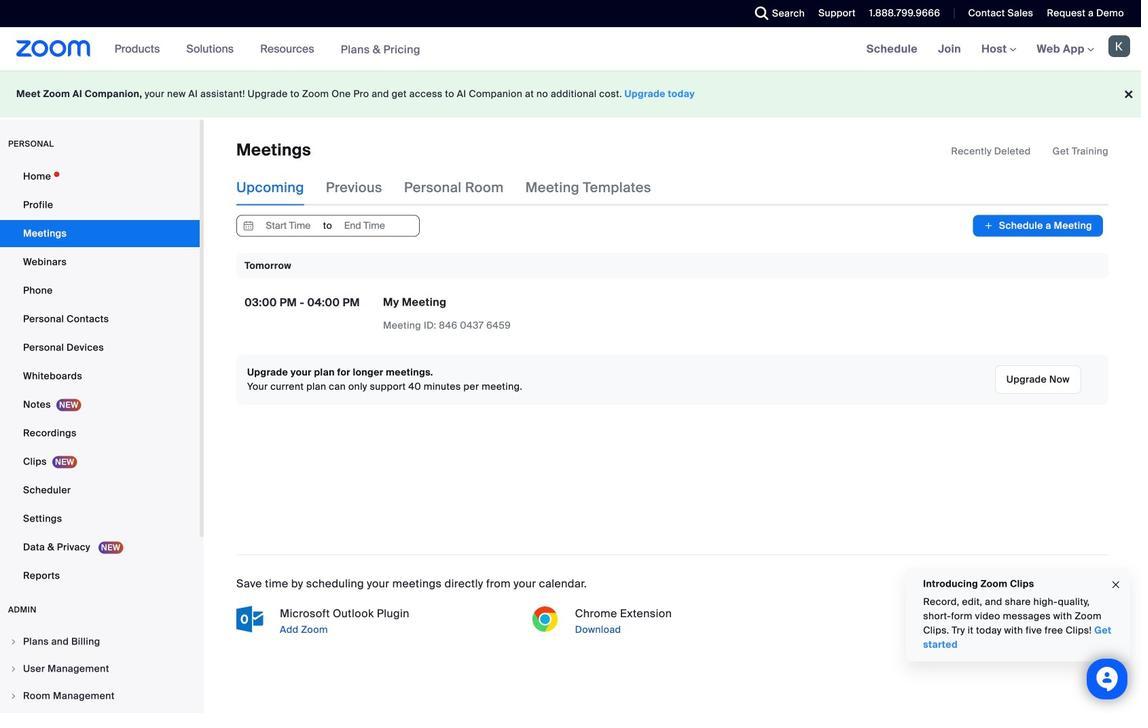 Task type: describe. For each thing, give the bounding box(es) containing it.
meetings navigation
[[856, 27, 1141, 72]]

2 right image from the top
[[10, 692, 18, 700]]

close image
[[1111, 577, 1121, 593]]

add image
[[984, 219, 994, 233]]

2 menu item from the top
[[0, 656, 200, 682]]

product information navigation
[[104, 27, 431, 72]]

1 right image from the top
[[10, 638, 18, 646]]



Task type: vqa. For each thing, say whether or not it's contained in the screenshot.
Date Range Picker Start field
yes



Task type: locate. For each thing, give the bounding box(es) containing it.
0 vertical spatial menu item
[[0, 629, 200, 655]]

right image down right icon
[[10, 692, 18, 700]]

0 vertical spatial right image
[[10, 638, 18, 646]]

right image
[[10, 638, 18, 646], [10, 692, 18, 700]]

my meeting element
[[383, 295, 447, 309]]

footer
[[0, 71, 1141, 118]]

1 vertical spatial right image
[[10, 692, 18, 700]]

Date Range Picker Start field
[[257, 216, 320, 236]]

3 menu item from the top
[[0, 683, 200, 709]]

profile picture image
[[1109, 35, 1130, 57]]

right image
[[10, 665, 18, 673]]

right image up right icon
[[10, 638, 18, 646]]

0 vertical spatial application
[[951, 145, 1109, 158]]

application
[[951, 145, 1109, 158], [383, 295, 621, 333]]

date image
[[240, 216, 257, 236]]

menu item
[[0, 629, 200, 655], [0, 656, 200, 682], [0, 683, 200, 709]]

Date Range Picker End field
[[333, 216, 396, 236]]

personal menu menu
[[0, 163, 200, 591]]

tabs of meeting tab list
[[236, 170, 673, 205]]

zoom logo image
[[16, 40, 91, 57]]

1 horizontal spatial application
[[951, 145, 1109, 158]]

1 vertical spatial application
[[383, 295, 621, 333]]

banner
[[0, 27, 1141, 72]]

0 horizontal spatial application
[[383, 295, 621, 333]]

1 menu item from the top
[[0, 629, 200, 655]]

1 vertical spatial menu item
[[0, 656, 200, 682]]

admin menu menu
[[0, 629, 200, 713]]

2 vertical spatial menu item
[[0, 683, 200, 709]]



